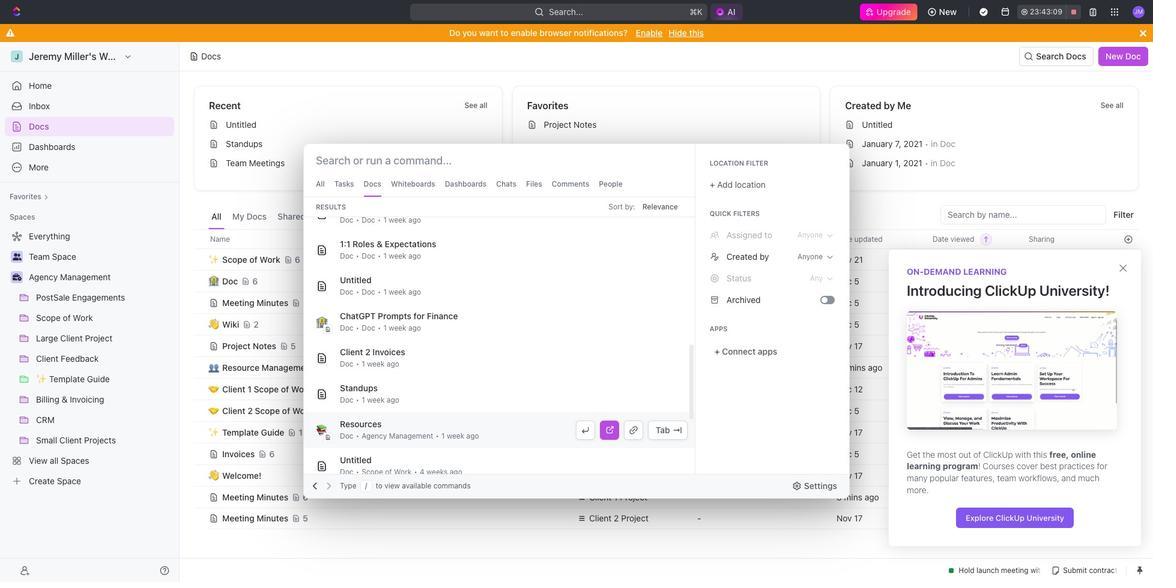 Task type: vqa. For each thing, say whether or not it's contained in the screenshot.
New Doc button
yes



Task type: locate. For each thing, give the bounding box(es) containing it.
0 vertical spatial clickup
[[985, 282, 1037, 299]]

1 horizontal spatial agency
[[362, 432, 387, 441]]

nov left 21
[[837, 254, 852, 265]]

all
[[480, 101, 488, 110], [1116, 101, 1124, 110]]

0 vertical spatial 16
[[933, 406, 942, 416]]

nov up dec 12
[[837, 341, 852, 351]]

3 meeting minutes from the top
[[222, 514, 289, 524]]

1 see all from the left
[[465, 101, 488, 110]]

11 row from the top
[[194, 443, 1139, 467]]

1 horizontal spatial scope of work
[[362, 468, 412, 477]]

17
[[855, 341, 863, 351], [837, 363, 846, 373], [933, 384, 942, 394], [855, 428, 863, 438], [855, 471, 863, 481], [855, 514, 863, 524]]

nov down dec 12
[[837, 428, 852, 438]]

16 mins ago down the 18 mins ago
[[933, 406, 980, 416]]

yesterday down 'introducing'
[[933, 319, 971, 330]]

this
[[690, 28, 704, 38], [1034, 450, 1048, 460]]

6 row from the top
[[194, 334, 1139, 358]]

yesterday for 17
[[933, 341, 971, 351]]

filter
[[746, 159, 769, 167]]

january down tasks
[[340, 203, 372, 213]]

1 horizontal spatial to
[[501, 28, 509, 38]]

2021
[[904, 139, 923, 149], [904, 158, 923, 168], [383, 203, 402, 213]]

0 vertical spatial january
[[862, 139, 893, 149]]

row containing name
[[194, 230, 1139, 249]]

1 see from the left
[[465, 101, 478, 110]]

! courses cover best practices for many popular features, team workflows, and much more.
[[907, 462, 1110, 495]]

client 1 project
[[589, 492, 648, 503]]

5 nov from the top
[[837, 514, 852, 524]]

1 vertical spatial dashboards
[[445, 180, 487, 189]]

dec 5 for doc
[[837, 276, 860, 286]]

enable
[[636, 28, 663, 38]]

1 vertical spatial this
[[1034, 450, 1048, 460]]

see for recent
[[465, 101, 478, 110]]

1 vertical spatial 1,
[[374, 203, 380, 213]]

0 horizontal spatial all
[[212, 212, 222, 222]]

13 row from the top
[[194, 486, 1139, 510]]

1 vertical spatial project notes
[[222, 341, 276, 351]]

inbox
[[29, 101, 50, 111]]

8 row from the top
[[194, 378, 1139, 402]]

created by me
[[846, 100, 912, 111]]

0 vertical spatial notes
[[574, 120, 597, 130]]

2 3 mins ago from the left
[[933, 492, 976, 503]]

1 yesterday from the top
[[933, 319, 971, 330]]

by left me
[[884, 100, 895, 111]]

0 vertical spatial +
[[710, 180, 715, 190]]

this inside dialog
[[1034, 450, 1048, 460]]

created up status
[[727, 252, 758, 262]]

0 horizontal spatial 4
[[420, 468, 425, 477]]

agency management inside sidebar navigation
[[29, 272, 111, 282]]

2 horizontal spatial agency
[[589, 471, 618, 481]]

1 week ago up 4 weeks ago
[[442, 432, 479, 441]]

4 inside scrollable content region
[[420, 468, 425, 477]]

scope up ✨
[[589, 406, 614, 416]]

0 vertical spatial for
[[414, 311, 425, 321]]

1 vertical spatial standups
[[340, 383, 378, 394]]

resource management
[[222, 363, 314, 373]]

shared
[[278, 212, 306, 222]]

scope inside scrollable content region
[[362, 468, 383, 477]]

week up chatgpt prompts for finance
[[389, 288, 407, 297]]

management inside resource management button
[[262, 363, 314, 373]]

meeting minutes
[[222, 298, 289, 308], [222, 492, 289, 503], [222, 514, 289, 524]]

0 vertical spatial meeting minutes
[[222, 298, 289, 308]]

1 horizontal spatial invoices
[[373, 347, 405, 358]]

2 nov 17 from the top
[[837, 428, 863, 438]]

1, for january 1, 2021 • in doc
[[896, 158, 902, 168]]

agency management inside scrollable content region
[[362, 432, 433, 441]]

dialog
[[889, 250, 1142, 547]]

available
[[402, 482, 432, 491]]

•
[[925, 139, 929, 149], [925, 158, 929, 168]]

10 row from the top
[[194, 421, 1139, 445]]

created by
[[727, 252, 769, 262]]

16 for 17
[[933, 428, 942, 438]]

invoices inside scrollable content region
[[373, 347, 405, 358]]

this right hide
[[690, 28, 704, 38]]

1 guide from the left
[[261, 428, 284, 438]]

sharing
[[1029, 235, 1055, 244]]

4 mins ago
[[933, 471, 976, 481]]

9 row from the top
[[194, 399, 1139, 423]]

mins for row containing welcome!
[[941, 471, 959, 481]]

in down 'january 7, 2021 • in doc'
[[931, 158, 938, 168]]

& right billing
[[615, 449, 621, 459]]

1 row from the top
[[194, 230, 1139, 249]]

• up january 1, 2021 • in doc
[[925, 139, 929, 149]]

untitled
[[226, 120, 257, 130], [862, 120, 893, 130], [340, 275, 372, 285], [340, 455, 372, 466]]

2 vertical spatial january
[[340, 203, 372, 213]]

dec 5 for wiki
[[837, 319, 860, 330]]

1 week ago up chatgpt prompts for finance
[[384, 288, 421, 297]]

0 vertical spatial 1,
[[896, 158, 902, 168]]

by for created by me
[[884, 100, 895, 111]]

2 anyone from the top
[[798, 252, 823, 261]]

xqnvl image
[[710, 231, 720, 240], [710, 252, 720, 262]]

tab list
[[209, 206, 496, 230]]

roles
[[353, 239, 375, 249]]

1 horizontal spatial see all
[[1101, 101, 1124, 110]]

date inside date updated button
[[837, 235, 853, 244]]

2 see from the left
[[1101, 101, 1114, 110]]

1 see all button from the left
[[460, 99, 493, 113]]

17 mins ago up dec 12
[[837, 363, 883, 373]]

1 vertical spatial in
[[931, 158, 938, 168]]

dec 5 for invoices
[[837, 449, 860, 459]]

1 nov 17 from the top
[[837, 341, 863, 351]]

work up ✨ template guide
[[626, 406, 646, 416]]

row containing doc
[[194, 269, 1139, 294]]

1 week ago up resources
[[362, 396, 399, 405]]

assigned to
[[727, 230, 773, 240]]

3 minutes from the top
[[257, 514, 289, 524]]

this up the best
[[1034, 450, 1048, 460]]

1, up 1:1 roles & expectations
[[374, 203, 380, 213]]

0 vertical spatial xqnvl image
[[710, 231, 720, 240]]

3 right more.
[[933, 492, 938, 503]]

0 horizontal spatial scope of work
[[222, 254, 280, 265]]

nov 17 up settings
[[837, 471, 863, 481]]

5 row from the top
[[194, 313, 1139, 337]]

new for new doc
[[1106, 51, 1124, 61]]

1, inside scrollable content region
[[374, 203, 380, 213]]

3 nov 17 from the top
[[837, 471, 863, 481]]

home link
[[5, 76, 174, 96]]

2
[[254, 319, 259, 330], [365, 347, 371, 358], [349, 384, 354, 394], [248, 406, 253, 416], [350, 406, 355, 416], [614, 514, 619, 524]]

dec for doc
[[837, 276, 852, 286]]

1 horizontal spatial this
[[1034, 450, 1048, 460]]

sort by:
[[609, 202, 636, 212]]

scope of work down name
[[222, 254, 280, 265]]

nov 17 up dec 12
[[837, 341, 863, 351]]

1 week ago for untitled
[[384, 288, 421, 297]]

16 up 15
[[933, 428, 942, 438]]

assigned down filters
[[727, 230, 763, 240]]

xqnvl image down quick
[[710, 231, 720, 240]]

by down assigned to
[[760, 252, 769, 262]]

1 3 from the left
[[837, 492, 842, 503]]

table
[[194, 230, 1139, 531]]

0 horizontal spatial date
[[837, 235, 853, 244]]

project notes up comments
[[544, 120, 597, 130]]

meetings
[[249, 158, 285, 168]]

agency inside sidebar navigation
[[29, 272, 58, 282]]

week
[[389, 216, 407, 225], [389, 252, 407, 261], [389, 288, 407, 297], [389, 324, 407, 333], [367, 360, 385, 369], [367, 396, 385, 405], [447, 432, 465, 441]]

week up 4 weeks ago
[[447, 432, 465, 441]]

courses
[[983, 462, 1015, 472]]

0 vertical spatial standups
[[226, 139, 263, 149]]

1 horizontal spatial 3 mins ago
[[933, 492, 976, 503]]

created left me
[[846, 100, 882, 111]]

in up january 1, 2021 • in doc
[[931, 139, 938, 149]]

you
[[463, 28, 477, 38]]

dec for invoices
[[837, 449, 852, 459]]

business time image
[[12, 274, 21, 281], [578, 473, 586, 479]]

january down 'january 7, 2021 • in doc'
[[862, 158, 893, 168]]

0 vertical spatial anyone
[[798, 231, 823, 240]]

&
[[377, 239, 383, 249], [615, 449, 621, 459]]

of up the view
[[385, 468, 392, 477]]

client down chatgpt
[[340, 347, 363, 358]]

of down the "client 1 scope of work docs"
[[282, 406, 290, 416]]

0 horizontal spatial to
[[376, 482, 383, 491]]

1 vertical spatial 2021
[[904, 158, 923, 168]]

3 mins ago
[[837, 492, 880, 503], [933, 492, 976, 503]]

1 week ago down chatgpt prompts for finance
[[384, 324, 421, 333]]

nov 17 for 4 mins ago
[[837, 471, 863, 481]]

1 vertical spatial all
[[212, 212, 222, 222]]

0 vertical spatial invoices
[[373, 347, 405, 358]]

0 vertical spatial 16 mins ago
[[933, 406, 980, 416]]

3 meeting from the top
[[222, 514, 255, 524]]

nov 17 for yesterday
[[837, 341, 863, 351]]

agency management link
[[29, 268, 172, 287]]

0 horizontal spatial standups
[[226, 139, 263, 149]]

1 horizontal spatial see
[[1101, 101, 1114, 110]]

4 up to view available commands
[[420, 468, 425, 477]]

meeting for client 1 project
[[222, 492, 255, 503]]

1 horizontal spatial created
[[846, 100, 882, 111]]

january left 7,
[[862, 139, 893, 149]]

ago
[[409, 216, 421, 225], [409, 252, 421, 261], [409, 288, 421, 297], [409, 324, 421, 333], [387, 360, 399, 369], [868, 363, 883, 373], [965, 363, 980, 373], [965, 384, 979, 394], [387, 396, 399, 405], [965, 406, 980, 416], [965, 428, 980, 438], [467, 432, 479, 441], [965, 449, 979, 459], [450, 468, 463, 477], [961, 471, 976, 481], [865, 492, 880, 503], [961, 492, 976, 503]]

date viewed
[[933, 235, 975, 244]]

private
[[317, 212, 344, 222]]

2 row from the top
[[194, 248, 1139, 272]]

0 horizontal spatial dashboards
[[29, 142, 75, 152]]

• inside january 1, 2021 • in doc
[[925, 158, 929, 168]]

1 down prompts
[[384, 324, 387, 333]]

2 horizontal spatial agency management
[[589, 471, 671, 481]]

0 vertical spatial 17 mins ago
[[837, 363, 883, 373]]

1 vertical spatial for
[[1097, 462, 1108, 472]]

+
[[710, 180, 715, 190], [715, 347, 720, 357]]

project notes up resource
[[222, 341, 276, 351]]

3 mins ago down popular
[[933, 492, 976, 503]]

scope of work up the view
[[362, 468, 412, 477]]

week for untitled
[[389, 288, 407, 297]]

1 horizontal spatial new
[[1106, 51, 1124, 61]]

0 vertical spatial &
[[377, 239, 383, 249]]

0 vertical spatial 2021
[[904, 139, 923, 149]]

0 horizontal spatial template
[[222, 428, 259, 438]]

1 vertical spatial 12
[[299, 428, 308, 438]]

dec for wiki
[[837, 319, 852, 330]]

7 row from the top
[[194, 357, 1139, 379]]

1 vertical spatial meeting
[[222, 492, 255, 503]]

see all button for created by me
[[1096, 99, 1129, 113]]

1 vertical spatial 16 mins ago
[[933, 428, 980, 438]]

4 inside row
[[933, 471, 938, 481]]

1 horizontal spatial 12
[[855, 384, 863, 394]]

3 row from the top
[[194, 269, 1139, 294]]

archived right assigned button
[[458, 212, 493, 222]]

assigned inside button
[[410, 212, 447, 222]]

project
[[544, 120, 572, 130], [222, 341, 251, 351], [620, 492, 648, 503], [621, 514, 649, 524]]

docs link
[[5, 117, 174, 136]]

2 template from the left
[[603, 428, 638, 438]]

minutes
[[257, 298, 289, 308], [257, 492, 289, 503], [257, 514, 289, 524]]

1 minutes from the top
[[257, 298, 289, 308]]

yesterday up the 18 mins ago
[[933, 341, 971, 351]]

assigned button
[[407, 206, 450, 230]]

dec for meeting minutes
[[837, 298, 852, 308]]

1 vertical spatial business time image
[[578, 473, 586, 479]]

cell
[[194, 249, 207, 270], [570, 249, 690, 270], [926, 249, 1022, 270], [1022, 249, 1118, 270], [194, 270, 207, 292], [570, 270, 690, 292], [194, 292, 207, 314], [570, 292, 690, 314], [194, 314, 207, 335], [570, 314, 690, 335], [194, 335, 207, 357], [194, 357, 207, 379], [194, 379, 207, 400], [194, 400, 207, 422], [194, 422, 207, 443], [194, 443, 207, 465], [1118, 443, 1139, 465], [194, 465, 207, 487], [1118, 465, 1139, 487], [194, 487, 207, 508], [1118, 487, 1139, 508], [194, 508, 207, 530], [926, 508, 1022, 530], [1118, 508, 1139, 530]]

new inside button
[[940, 7, 957, 17]]

people
[[599, 180, 623, 189]]

client down client 1 project
[[589, 514, 612, 524]]

client
[[340, 347, 363, 358], [222, 384, 245, 394], [222, 406, 245, 416], [589, 492, 612, 503], [589, 514, 612, 524]]

get the most out of clickup with this
[[907, 450, 1050, 460]]

16 for 5
[[933, 406, 942, 416]]

client inside scrollable content region
[[340, 347, 363, 358]]

and
[[1062, 473, 1076, 484]]

0 vertical spatial •
[[925, 139, 929, 149]]

template guide
[[222, 428, 284, 438]]

anyone
[[798, 231, 823, 240], [798, 252, 823, 261]]

1 untitled link from the left
[[204, 115, 497, 135]]

2 vertical spatial scope of work
[[362, 468, 412, 477]]

billing & invoicing cell
[[570, 443, 690, 465]]

to
[[501, 28, 509, 38], [765, 230, 773, 240], [376, 482, 383, 491]]

0 vertical spatial minutes
[[257, 298, 289, 308]]

2 3 from the left
[[933, 492, 938, 503]]

column header down by:
[[570, 230, 690, 249]]

+ add location
[[710, 180, 766, 190]]

7 - from the top
[[698, 514, 701, 524]]

on-
[[907, 267, 924, 277]]

2 all from the left
[[1116, 101, 1124, 110]]

week for chatgpt prompts for finance
[[389, 324, 407, 333]]

12
[[855, 384, 863, 394], [299, 428, 308, 438]]

1 date from the left
[[837, 235, 853, 244]]

for left finance
[[414, 311, 425, 321]]

to right want
[[501, 28, 509, 38]]

work
[[260, 254, 280, 265], [291, 384, 312, 394], [292, 406, 313, 416], [626, 406, 646, 416], [394, 468, 412, 477]]

row containing project notes
[[194, 334, 1139, 358]]

archived inside button
[[458, 212, 493, 222]]

see all for recent
[[465, 101, 488, 110]]

2 yesterday from the top
[[933, 341, 971, 351]]

2 minutes from the top
[[257, 492, 289, 503]]

0 horizontal spatial all
[[480, 101, 488, 110]]

dashboards up archived button
[[445, 180, 487, 189]]

in
[[931, 139, 938, 149], [931, 158, 938, 168]]

all for recent
[[480, 101, 488, 110]]

invoices down prompts
[[373, 347, 405, 358]]

4 - from the top
[[698, 406, 701, 416]]

2 see all button from the left
[[1096, 99, 1129, 113]]

2021 down whiteboards
[[383, 203, 402, 213]]

0 horizontal spatial created
[[727, 252, 758, 262]]

17 mins ago down the 18 mins ago
[[933, 384, 979, 394]]

assigned for assigned
[[410, 212, 447, 222]]

nov down settings
[[837, 514, 852, 524]]

management inside the agency management link
[[60, 272, 111, 282]]

mins
[[848, 363, 866, 373], [945, 363, 963, 373], [944, 384, 962, 394], [945, 406, 963, 416], [945, 428, 963, 438], [944, 449, 963, 459], [941, 471, 959, 481], [844, 492, 863, 503], [941, 492, 959, 503]]

invoices up welcome!
[[222, 449, 255, 459]]

row containing invoices
[[194, 443, 1139, 467]]

my docs
[[232, 212, 267, 222]]

0 vertical spatial agency
[[29, 272, 58, 282]]

new right search docs on the top
[[1106, 51, 1124, 61]]

guide up invoicing
[[640, 428, 663, 438]]

row
[[194, 230, 1139, 249], [194, 248, 1139, 272], [194, 269, 1139, 294], [194, 291, 1139, 315], [194, 313, 1139, 337], [194, 334, 1139, 358], [194, 357, 1139, 379], [194, 378, 1139, 402], [194, 399, 1139, 423], [194, 421, 1139, 445], [194, 443, 1139, 467], [194, 465, 1139, 487], [194, 486, 1139, 510], [194, 507, 1139, 531]]

client up template guide
[[222, 406, 245, 416]]

clickup up courses
[[984, 450, 1014, 460]]

guide
[[261, 428, 284, 438], [640, 428, 663, 438]]

work inside scrollable content region
[[394, 468, 412, 477]]

1 vertical spatial by
[[760, 252, 769, 262]]

6
[[295, 254, 300, 265], [253, 276, 258, 286], [269, 449, 275, 459], [303, 492, 308, 503]]

doc
[[1126, 51, 1142, 61], [941, 139, 956, 149], [940, 158, 956, 168], [340, 216, 354, 225], [362, 216, 375, 225], [340, 252, 354, 261], [362, 252, 375, 261], [222, 276, 238, 286], [340, 288, 354, 297], [362, 288, 375, 297], [340, 324, 354, 333], [362, 324, 375, 333], [340, 360, 354, 369], [340, 396, 354, 405], [340, 432, 354, 441], [340, 468, 354, 477]]

xqnvl image down tags
[[710, 252, 720, 262]]

!
[[979, 462, 981, 472]]

template
[[222, 428, 259, 438], [603, 428, 638, 438]]

0 horizontal spatial project notes
[[222, 341, 276, 351]]

my docs button
[[229, 206, 270, 230]]

1 horizontal spatial business time image
[[578, 473, 586, 479]]

sidebar navigation
[[0, 42, 180, 583]]

agency management
[[29, 272, 111, 282], [362, 432, 433, 441], [589, 471, 671, 481]]

0 horizontal spatial see all button
[[460, 99, 493, 113]]

1 xqnvl image from the top
[[710, 231, 720, 240]]

0 vertical spatial by
[[884, 100, 895, 111]]

& right roles
[[377, 239, 383, 249]]

resource
[[222, 363, 260, 373]]

0 horizontal spatial 3
[[837, 492, 842, 503]]

dashboards down docs link
[[29, 142, 75, 152]]

1 week ago
[[384, 216, 421, 225], [384, 252, 421, 261], [384, 288, 421, 297], [384, 324, 421, 333], [362, 360, 399, 369], [362, 396, 399, 405], [442, 432, 479, 441]]

all left tasks
[[316, 180, 325, 189]]

Search by name... text field
[[948, 206, 1100, 224]]

6 for scope of work
[[295, 254, 300, 265]]

to up created by
[[765, 230, 773, 240]]

1 down january 1, 2021
[[384, 216, 387, 225]]

2 16 from the top
[[933, 428, 942, 438]]

1 vertical spatial favorites
[[10, 192, 41, 201]]

standups up team
[[226, 139, 263, 149]]

3 down settings
[[837, 492, 842, 503]]

1 vertical spatial +
[[715, 347, 720, 357]]

untitled up chatgpt
[[340, 275, 372, 285]]

welcome! button
[[209, 465, 563, 487]]

1 template from the left
[[222, 428, 259, 438]]

1 - from the top
[[698, 341, 701, 351]]

16 mins ago up 15 mins ago at the right of the page
[[933, 428, 980, 438]]

nov 17 down settings
[[837, 514, 863, 524]]

1 meeting minutes from the top
[[222, 298, 289, 308]]

0 horizontal spatial 17 mins ago
[[837, 363, 883, 373]]

date
[[837, 235, 853, 244], [933, 235, 949, 244]]

1 horizontal spatial 4
[[933, 471, 938, 481]]

january for january 7, 2021
[[862, 139, 893, 149]]

0 vertical spatial dashboards
[[29, 142, 75, 152]]

2 vertical spatial agency
[[589, 471, 618, 481]]

business time image inside sidebar navigation
[[12, 274, 21, 281]]

template up welcome!
[[222, 428, 259, 438]]

0 horizontal spatial &
[[377, 239, 383, 249]]

filters
[[734, 210, 760, 218]]

1 vertical spatial 16
[[933, 428, 942, 438]]

• inside 'january 7, 2021 • in doc'
[[925, 139, 929, 149]]

0 vertical spatial created
[[846, 100, 882, 111]]

0 vertical spatial yesterday
[[933, 319, 971, 330]]

0 horizontal spatial untitled link
[[204, 115, 497, 135]]

column header
[[194, 230, 207, 249], [570, 230, 690, 249]]

1 all from the left
[[480, 101, 488, 110]]

2 meeting minutes from the top
[[222, 492, 289, 503]]

yesterday for 5
[[933, 319, 971, 330]]

1 horizontal spatial untitled link
[[841, 115, 1134, 135]]

week for 1:1 roles & expectations
[[389, 252, 407, 261]]

nov 17 down dec 12
[[837, 428, 863, 438]]

1 anyone from the top
[[798, 231, 823, 240]]

me
[[898, 100, 912, 111]]

welcome!
[[222, 471, 262, 481]]

1 vertical spatial january
[[862, 158, 893, 168]]

clickup inside 'button'
[[996, 514, 1025, 523]]

2 xqnvl image from the top
[[710, 252, 720, 262]]

column header left name
[[194, 230, 207, 249]]

1 vertical spatial archived
[[727, 295, 761, 305]]

0 horizontal spatial column header
[[194, 230, 207, 249]]

12 row from the top
[[194, 465, 1139, 487]]

3 mins ago down settings
[[837, 492, 880, 503]]

0 horizontal spatial invoices
[[222, 449, 255, 459]]

2021 right 7,
[[904, 139, 923, 149]]

many
[[907, 473, 928, 484]]

date up nov 21
[[837, 235, 853, 244]]

4 nov from the top
[[837, 471, 852, 481]]

january for january 1, 2021
[[862, 158, 893, 168]]

for inside scrollable content region
[[414, 311, 425, 321]]

+ for + add location
[[710, 180, 715, 190]]

1 16 mins ago from the top
[[933, 406, 980, 416]]

client for client 2 scope of work docs
[[222, 406, 245, 416]]

in for january 7, 2021
[[931, 139, 938, 149]]

1 vertical spatial new
[[1106, 51, 1124, 61]]

6 for meeting minutes
[[303, 492, 308, 503]]

0 horizontal spatial favorites
[[10, 192, 41, 201]]

upgrade link
[[861, 4, 918, 20]]

2 see all from the left
[[1101, 101, 1124, 110]]

1 16 from the top
[[933, 406, 942, 416]]

scope of work
[[222, 254, 280, 265], [589, 406, 646, 416], [362, 468, 412, 477]]

explore clickup university button
[[957, 508, 1074, 529]]

& inside scrollable content region
[[377, 239, 383, 249]]

1 week ago for resources
[[442, 432, 479, 441]]

17 mins ago
[[837, 363, 883, 373], [933, 384, 979, 394]]

2 untitled link from the left
[[841, 115, 1134, 135]]

assigned up 'expectations'
[[410, 212, 447, 222]]

3 nov from the top
[[837, 428, 852, 438]]

2 meeting from the top
[[222, 492, 255, 503]]

new inside 'button'
[[1106, 51, 1124, 61]]

1 vertical spatial meeting minutes
[[222, 492, 289, 503]]

1 up 4 weeks ago
[[442, 432, 445, 441]]

+ left add at the top
[[710, 180, 715, 190]]

2 vertical spatial meeting minutes
[[222, 514, 289, 524]]

0 horizontal spatial this
[[690, 28, 704, 38]]

& inside cell
[[615, 449, 621, 459]]

online
[[1072, 450, 1097, 460]]

dec 12
[[837, 384, 863, 394]]

jkkwz image
[[710, 296, 720, 305]]

1 vertical spatial created
[[727, 252, 758, 262]]

1 horizontal spatial for
[[1097, 462, 1108, 472]]

2 date from the left
[[933, 235, 949, 244]]

1 vertical spatial minutes
[[257, 492, 289, 503]]

favorites inside button
[[10, 192, 41, 201]]

all left "my"
[[212, 212, 222, 222]]

clickup inside the on-demand learning introducing clickup university!
[[985, 282, 1037, 299]]

16 mins ago for nov 17
[[933, 428, 980, 438]]

2 nov from the top
[[837, 341, 852, 351]]

0 vertical spatial agency management
[[29, 272, 111, 282]]

standups
[[226, 139, 263, 149], [340, 383, 378, 394]]

2 16 mins ago from the top
[[933, 428, 980, 438]]

0 horizontal spatial see
[[465, 101, 478, 110]]

untitled down recent
[[226, 120, 257, 130]]

add
[[718, 180, 733, 190]]

work down my docs button
[[260, 254, 280, 265]]

1 up client 2 project
[[614, 492, 618, 503]]

client up client 2 project
[[589, 492, 612, 503]]

management
[[60, 272, 111, 282], [262, 363, 314, 373], [389, 432, 433, 441], [621, 471, 671, 481]]

1 vertical spatial &
[[615, 449, 621, 459]]

agency inside row
[[589, 471, 618, 481]]

home
[[29, 81, 52, 91]]

standups down resource management button at the left bottom of the page
[[340, 383, 378, 394]]

date inside the date viewed "button"
[[933, 235, 949, 244]]

1 horizontal spatial date
[[933, 235, 949, 244]]

• down 'january 7, 2021 • in doc'
[[925, 158, 929, 168]]

clickup down learning
[[985, 282, 1037, 299]]

team meetings
[[226, 158, 285, 168]]

client for client 1 scope of work docs
[[222, 384, 245, 394]]

untitled link
[[204, 115, 497, 135], [841, 115, 1134, 135]]

archived down status
[[727, 295, 761, 305]]

row containing client 1 scope of work docs
[[194, 378, 1139, 402]]

mins for row containing client 2 scope of work docs
[[945, 406, 963, 416]]

xqnvl image for assigned to
[[710, 231, 720, 240]]

1 horizontal spatial standups
[[340, 383, 378, 394]]

week down 1:1 roles & expectations
[[389, 252, 407, 261]]

the
[[923, 450, 936, 460]]



Task type: describe. For each thing, give the bounding box(es) containing it.
4 for 4 weeks ago
[[420, 468, 425, 477]]

1 down resource
[[248, 384, 252, 394]]

15 mins ago
[[933, 449, 979, 459]]

0 vertical spatial to
[[501, 28, 509, 38]]

tags
[[698, 235, 714, 244]]

row containing wiki
[[194, 313, 1139, 337]]

1 up resources
[[362, 396, 365, 405]]

apps
[[758, 347, 778, 357]]

week for resources
[[447, 432, 465, 441]]

doc inside new doc 'button'
[[1126, 51, 1142, 61]]

anyone for assigned to
[[798, 231, 823, 240]]

client for client 1 project
[[589, 492, 612, 503]]

date for date updated
[[837, 235, 853, 244]]

learning
[[907, 462, 941, 472]]

standups inside scrollable content region
[[340, 383, 378, 394]]

minutes for client 1 project
[[257, 492, 289, 503]]

files
[[526, 180, 542, 189]]

4 nov 17 from the top
[[837, 514, 863, 524]]

search docs button
[[1020, 47, 1094, 66]]

nov 21
[[837, 254, 863, 265]]

6 - from the top
[[698, 492, 701, 503]]

dec 5 for meeting minutes
[[837, 298, 860, 308]]

finance
[[427, 311, 458, 321]]

dec for client 2 scope of work docs
[[837, 406, 852, 416]]

introducing
[[907, 282, 982, 299]]

date for date viewed
[[933, 235, 949, 244]]

date viewed button
[[926, 230, 993, 249]]

for inside ! courses cover best practices for many popular features, team workflows, and much more.
[[1097, 462, 1108, 472]]

january inside scrollable content region
[[340, 203, 372, 213]]

2021 for january 1, 2021
[[904, 158, 923, 168]]

scope of work inside scrollable content region
[[362, 468, 412, 477]]

most
[[938, 450, 957, 460]]

2021 for january 7, 2021
[[904, 139, 923, 149]]

dashboards inside 'link'
[[29, 142, 75, 152]]

2 vertical spatial to
[[376, 482, 383, 491]]

+ for + connect apps
[[715, 347, 720, 357]]

cover
[[1017, 462, 1039, 472]]

4 row from the top
[[194, 291, 1139, 315]]

mins for row containing client 1 scope of work docs
[[944, 384, 962, 394]]

results
[[316, 203, 346, 211]]

billing
[[589, 449, 613, 459]]

1 horizontal spatial 17 mins ago
[[933, 384, 979, 394]]

1 horizontal spatial favorites
[[527, 100, 569, 111]]

tasks
[[335, 180, 354, 189]]

scope down name
[[222, 254, 247, 265]]

2 inside scrollable content region
[[365, 347, 371, 358]]

1 vertical spatial clickup
[[984, 450, 1014, 460]]

nov for yesterday
[[837, 341, 852, 351]]

work up client 2 scope of work docs
[[291, 384, 312, 394]]

untitled link for recent
[[204, 115, 497, 135]]

×
[[1119, 259, 1128, 276]]

📚
[[316, 425, 328, 436]]

see for created by me
[[1101, 101, 1114, 110]]

more.
[[907, 485, 929, 495]]

shared button
[[275, 206, 309, 230]]

assigned for assigned to
[[727, 230, 763, 240]]

• for january 7, 2021
[[925, 139, 929, 149]]

dec for client 1 scope of work docs
[[837, 384, 852, 394]]

by for created by
[[760, 252, 769, 262]]

see all for created by me
[[1101, 101, 1124, 110]]

notifications?
[[574, 28, 628, 38]]

scope down 'resource management' at the bottom left
[[254, 384, 279, 394]]

location filter
[[710, 159, 769, 167]]

week up resources
[[367, 396, 385, 405]]

/
[[365, 482, 367, 491]]

client 1 scope of work docs
[[222, 384, 334, 394]]

much
[[1079, 473, 1100, 484]]

billing & invoicing
[[589, 449, 658, 459]]

connect
[[722, 347, 756, 357]]

1 week ago for 1:1 roles & expectations
[[384, 252, 421, 261]]

1 week ago for chatgpt prompts for finance
[[384, 324, 421, 333]]

mins for row containing resource management
[[945, 363, 963, 373]]

commands
[[434, 482, 471, 491]]

of inside dialog
[[974, 450, 982, 460]]

1 horizontal spatial all
[[316, 180, 325, 189]]

mins for second row from the bottom of the table containing scope of work
[[941, 492, 959, 503]]

dialog containing ×
[[889, 250, 1142, 547]]

7,
[[896, 139, 902, 149]]

resources
[[340, 419, 382, 430]]

nov for 16 mins ago
[[837, 428, 852, 438]]

client for client 2 invoices
[[340, 347, 363, 358]]

1 week ago down client 2 invoices
[[362, 360, 399, 369]]

1:1 roles & expectations
[[340, 239, 437, 249]]

1 meeting from the top
[[222, 298, 255, 308]]

2 column header from the left
[[570, 230, 690, 249]]

meeting for client 2 project
[[222, 514, 255, 524]]

✨
[[589, 428, 600, 438]]

in for january 1, 2021
[[931, 158, 938, 168]]

1 up prompts
[[384, 288, 387, 297]]

date updated
[[837, 235, 883, 244]]

week for january 1, 2021
[[389, 216, 407, 225]]

january 7, 2021 • in doc
[[862, 139, 956, 149]]

learning
[[964, 267, 1007, 277]]

untitled up type
[[340, 455, 372, 466]]

by:
[[625, 202, 636, 212]]

relevance
[[643, 202, 678, 212]]

team
[[226, 158, 247, 168]]

table containing scope of work
[[194, 230, 1139, 531]]

scope down the "client 1 scope of work docs"
[[255, 406, 280, 416]]

prompts
[[378, 311, 412, 321]]

of inside scrollable content region
[[385, 468, 392, 477]]

team
[[998, 473, 1017, 484]]

Search or run a command… text field
[[316, 154, 464, 168]]

docs inside sidebar navigation
[[29, 121, 49, 132]]

upgrade
[[878, 7, 912, 17]]

1 vertical spatial notes
[[253, 341, 276, 351]]

team meetings link
[[204, 154, 497, 173]]

row containing resource management
[[194, 357, 1139, 379]]

quick filters
[[710, 210, 760, 218]]

best
[[1041, 462, 1058, 472]]

0 vertical spatial this
[[690, 28, 704, 38]]

1 down client 2 invoices
[[362, 360, 365, 369]]

meeting minutes for client 2 project
[[222, 514, 289, 524]]

1 down 1:1 roles & expectations
[[384, 252, 387, 261]]

january 1, 2021 • in doc
[[862, 158, 956, 168]]

0 vertical spatial scope of work
[[222, 254, 280, 265]]

2 guide from the left
[[640, 428, 663, 438]]

favorites button
[[5, 190, 53, 204]]

1 column header from the left
[[194, 230, 207, 249]]

project notes inside row
[[222, 341, 276, 351]]

all inside button
[[212, 212, 222, 222]]

settings
[[805, 481, 838, 492]]

🏦
[[316, 317, 328, 328]]

dashboards link
[[5, 138, 174, 157]]

row containing welcome!
[[194, 465, 1139, 487]]

23:43:09 button
[[1018, 5, 1082, 19]]

archived button
[[455, 206, 496, 230]]

row containing template guide
[[194, 421, 1139, 445]]

tab list containing all
[[209, 206, 496, 230]]

date updated button
[[830, 230, 890, 249]]

+ connect apps
[[715, 347, 778, 357]]

2021 inside scrollable content region
[[383, 203, 402, 213]]

new button
[[923, 2, 964, 22]]

weeks
[[427, 468, 448, 477]]

xqnvl image for created by
[[710, 252, 720, 262]]

xqnvl image
[[710, 274, 720, 284]]

row containing client 2 scope of work docs
[[194, 399, 1139, 423]]

1 horizontal spatial dashboards
[[445, 180, 487, 189]]

3 - from the top
[[698, 384, 701, 394]]

6 for invoices
[[269, 449, 275, 459]]

search
[[1037, 51, 1064, 61]]

nov for 4 mins ago
[[837, 471, 852, 481]]

untitled down the created by me
[[862, 120, 893, 130]]

mins for row containing invoices
[[944, 449, 963, 459]]

1 vertical spatial scope of work
[[589, 406, 646, 416]]

meeting minutes for client 1 project
[[222, 492, 289, 503]]

demand
[[924, 267, 962, 277]]

location
[[710, 159, 745, 167]]

14 row from the top
[[194, 507, 1139, 531]]

nov 17 for 16 mins ago
[[837, 428, 863, 438]]

private button
[[314, 206, 347, 230]]

doc inside table
[[222, 276, 238, 286]]

2 - from the top
[[698, 363, 701, 373]]

management inside scrollable content region
[[389, 432, 433, 441]]

1 3 mins ago from the left
[[837, 492, 880, 503]]

dec 5 for client 2 scope of work docs
[[837, 406, 860, 416]]

comments
[[552, 180, 590, 189]]

row containing scope of work
[[194, 248, 1139, 272]]

spaces
[[10, 213, 35, 222]]

• for january 1, 2021
[[925, 158, 929, 168]]

scrollable content region
[[304, 196, 695, 485]]

of down my docs button
[[250, 254, 258, 265]]

6 for doc
[[253, 276, 258, 286]]

all for created by me
[[1116, 101, 1124, 110]]

1 horizontal spatial project notes
[[544, 120, 597, 130]]

15
[[933, 449, 942, 459]]

of up client 2 scope of work docs
[[281, 384, 289, 394]]

inbox link
[[5, 97, 174, 116]]

minutes for client 2 project
[[257, 514, 289, 524]]

1 week ago for january 1, 2021
[[384, 216, 421, 225]]

untitled link for created by me
[[841, 115, 1134, 135]]

view
[[385, 482, 400, 491]]

see all button for recent
[[460, 99, 493, 113]]

week down client 2 invoices
[[367, 360, 385, 369]]

mins for row containing template guide
[[945, 428, 963, 438]]

1, for january 1, 2021
[[374, 203, 380, 213]]

1 vertical spatial to
[[765, 230, 773, 240]]

16 mins ago for dec 5
[[933, 406, 980, 416]]

to view available commands
[[376, 482, 471, 491]]

chatgpt prompts for finance
[[340, 311, 458, 321]]

anyone for created by
[[798, 252, 823, 261]]

of up ✨ template guide
[[616, 406, 624, 416]]

agency inside scrollable content region
[[362, 432, 387, 441]]

workspace button
[[352, 206, 403, 230]]

client for client 2 project
[[589, 514, 612, 524]]

enable
[[511, 28, 538, 38]]

type
[[340, 482, 357, 491]]

new for new
[[940, 7, 957, 17]]

new doc button
[[1099, 47, 1149, 66]]

out
[[959, 450, 972, 460]]

client 2 invoices
[[340, 347, 405, 358]]

settings button
[[788, 477, 845, 496]]

university!
[[1040, 282, 1110, 299]]

all button
[[209, 206, 225, 230]]

practices
[[1060, 462, 1095, 472]]

any
[[810, 274, 823, 283]]

1 nov from the top
[[837, 254, 852, 265]]

workflows,
[[1019, 473, 1060, 484]]

created for created by
[[727, 252, 758, 262]]

work down the "client 1 scope of work docs"
[[292, 406, 313, 416]]

5 - from the top
[[698, 471, 701, 481]]

0 vertical spatial 12
[[855, 384, 863, 394]]

4 for 4 mins ago
[[933, 471, 938, 481]]

created for created by me
[[846, 100, 882, 111]]

21
[[855, 254, 863, 265]]



